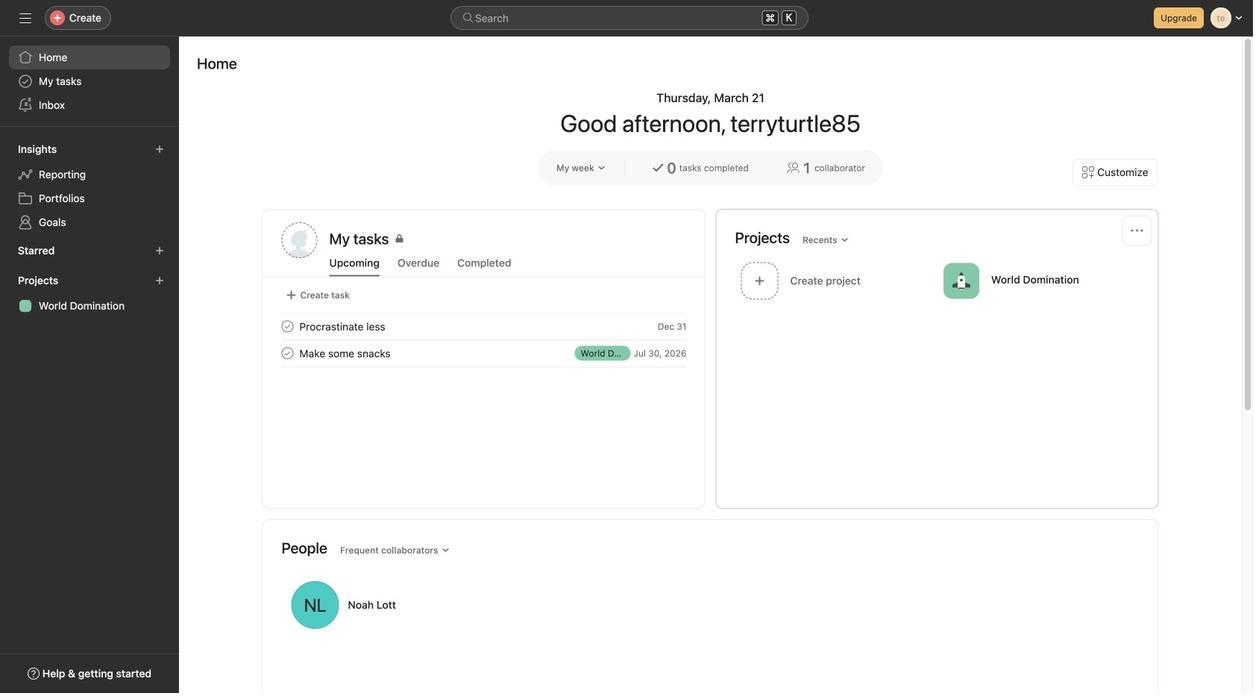 Task type: vqa. For each thing, say whether or not it's contained in the screenshot.
MARK COMPLETE icon corresponding to Mark complete checkbox
yes



Task type: describe. For each thing, give the bounding box(es) containing it.
1 list item from the top
[[264, 313, 705, 340]]

projects element
[[0, 267, 179, 321]]

add items to starred image
[[155, 246, 164, 255]]

hide sidebar image
[[19, 12, 31, 24]]

Mark complete checkbox
[[279, 318, 297, 335]]

Mark complete checkbox
[[279, 344, 297, 362]]

global element
[[0, 37, 179, 126]]



Task type: locate. For each thing, give the bounding box(es) containing it.
add profile photo image
[[282, 222, 318, 258]]

Search tasks, projects, and more text field
[[451, 6, 809, 30]]

1 mark complete image from the top
[[279, 318, 297, 335]]

insights element
[[0, 136, 179, 237]]

new insights image
[[155, 145, 164, 154]]

new project or portfolio image
[[155, 276, 164, 285]]

mark complete image up mark complete checkbox
[[279, 318, 297, 335]]

rocket image
[[953, 272, 971, 290]]

mark complete image for mark complete checkbox
[[279, 344, 297, 362]]

mark complete image
[[279, 318, 297, 335], [279, 344, 297, 362]]

2 list item from the top
[[264, 340, 705, 367]]

2 mark complete image from the top
[[279, 344, 297, 362]]

list item
[[264, 313, 705, 340], [264, 340, 705, 367]]

None field
[[451, 6, 809, 30]]

0 vertical spatial mark complete image
[[279, 318, 297, 335]]

mark complete image for mark complete option
[[279, 318, 297, 335]]

1 vertical spatial mark complete image
[[279, 344, 297, 362]]

actions image
[[1132, 225, 1144, 237]]

mark complete image down mark complete option
[[279, 344, 297, 362]]



